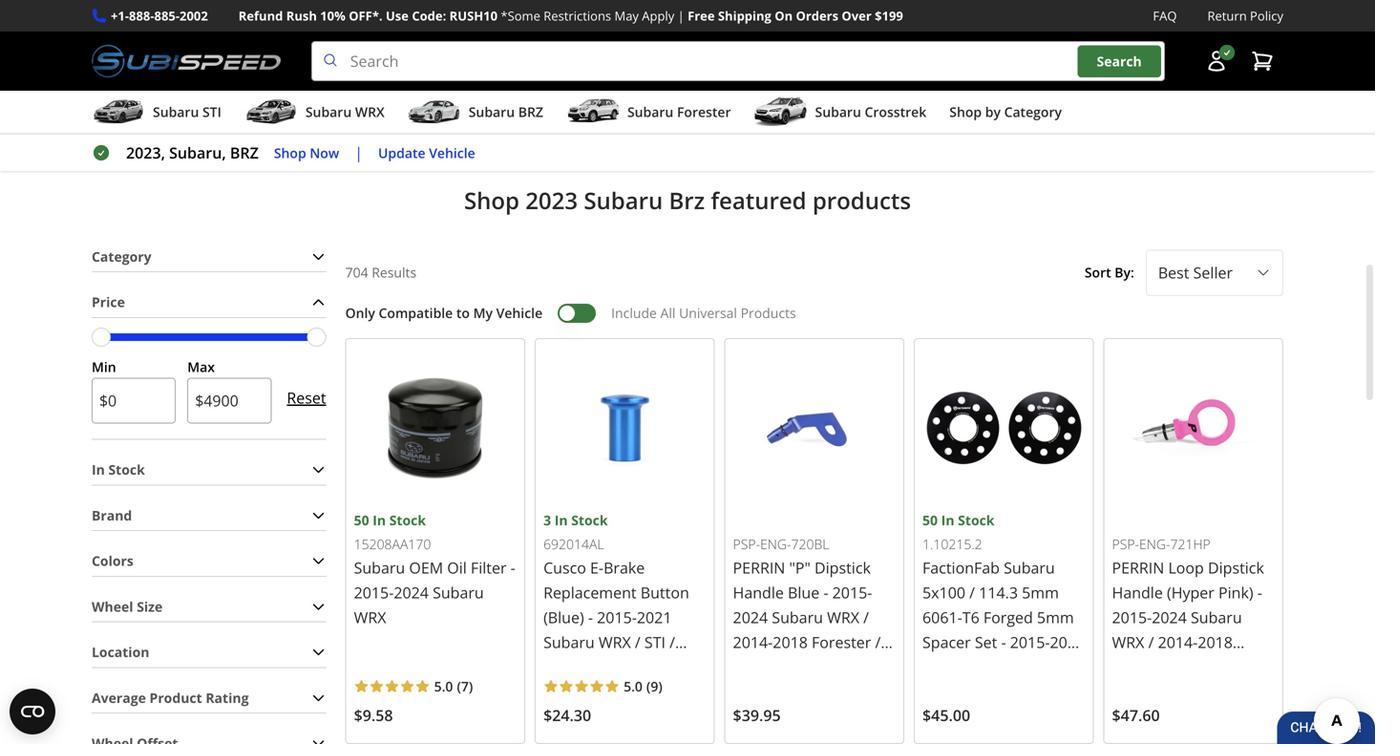 Task type: locate. For each thing, give the bounding box(es) containing it.
stock up 692014al
[[572, 511, 608, 529]]

2002
[[180, 7, 208, 24]]

sti down '2021'
[[645, 632, 666, 652]]

0 horizontal spatial 5.0
[[434, 677, 453, 695]]

category
[[92, 247, 152, 265]]

and
[[672, 126, 698, 144]]

1 s from the left
[[877, 657, 885, 677]]

0 horizontal spatial shop
[[274, 144, 306, 162]]

1 horizontal spatial 5.0
[[624, 677, 643, 695]]

wrx down dipstick on the right bottom of the page
[[827, 607, 860, 627]]

- right filter
[[511, 557, 516, 578]]

shop left 2023
[[464, 185, 520, 216]]

search
[[1097, 52, 1142, 70]]

scion down '2021'
[[623, 657, 661, 677]]

sti inside dropdown button
[[203, 103, 222, 121]]

(blue)
[[544, 607, 584, 627]]

fr- inside 3 in stock 692014al cusco e-brake replacement button (blue) - 2015-2021 subaru wrx / sti / 2013-2016 scion fr-s / 2013-2024 subaru brz / 2017-2019 toyota 86
[[665, 657, 687, 677]]

toyota for cusco e-brake replacement button (blue) - 2015-2021 subaru wrx / sti / 2013-2016 scion fr-s / 2013-2024 subaru brz / 2017-2019 toyota 86
[[632, 706, 681, 727]]

1 horizontal spatial sti
[[645, 632, 666, 652]]

86 for cusco e-brake replacement button (blue) - 2015-2021 subaru wrx / sti / 2013-2016 scion fr-s / 2013-2024 subaru brz / 2017-2019 toyota 86
[[684, 706, 702, 727]]

720bl
[[792, 535, 830, 553]]

2016 left the 5.0 ( 9 )
[[584, 657, 619, 677]]

in
[[92, 461, 105, 479], [373, 511, 386, 529], [555, 511, 568, 529], [942, 511, 955, 529]]

2019
[[783, 706, 818, 727], [593, 706, 628, 727]]

- down replacement
[[588, 607, 593, 627]]

1 horizontal spatial forester
[[812, 632, 872, 652]]

factionfab subaru 5x100 / 114.3 5mm 6061-t6 forged 5mm spacer set - 2015-2024 subaru wrx / 2015-2021 subaru sti / 2016-2021 crosstrek / 1999-2024 forester / impreza / 2013-2016 scion fr-s / 2013-2024 subaru brz / 2017-2020 toyota 86 / 2022-2024 gr86 image
[[923, 347, 1086, 509]]

fr- inside "psp-eng-720bl perrin "p" dipstick handle blue - 2015- 2024 subaru wrx / 2014-2018 forester / 2013-2016 scion fr-s / 2013-2024 subaru brz / 2017-2019 toyota 86 / 2022-2024 gr86"
[[854, 657, 877, 677]]

1 horizontal spatial (
[[647, 677, 651, 695]]

50 inside 50 in stock 15208aa170 subaru oem oil filter - 2015-2024 subaru wrx
[[354, 511, 369, 529]]

1 horizontal spatial 50
[[923, 511, 938, 529]]

0 horizontal spatial fr-
[[665, 657, 687, 677]]

scion up gr86
[[812, 657, 850, 677]]

in inside 50 in stock 1.10215.2
[[942, 511, 955, 529]]

0 vertical spatial shop
[[950, 103, 982, 121]]

toyota inside 3 in stock 692014al cusco e-brake replacement button (blue) - 2015-2021 subaru wrx / sti / 2013-2016 scion fr-s / 2013-2024 subaru brz / 2017-2019 toyota 86
[[632, 706, 681, 727]]

- inside 50 in stock 15208aa170 subaru oem oil filter - 2015-2024 subaru wrx
[[511, 557, 516, 578]]

$24.30
[[544, 705, 592, 726]]

0 horizontal spatial 50
[[354, 511, 369, 529]]

1 horizontal spatial vehicle
[[496, 304, 543, 322]]

subaru down blue
[[772, 607, 823, 627]]

stock for 50 in stock 1.10215.2
[[958, 511, 995, 529]]

subaru right a subaru crosstrek thumbnail image
[[815, 103, 862, 121]]

5.0 left 9
[[624, 677, 643, 695]]

2017- inside "psp-eng-720bl perrin "p" dipstick handle blue - 2015- 2024 subaru wrx / 2014-2018 forester / 2013-2016 scion fr-s / 2013-2024 subaru brz / 2017-2019 toyota 86 / 2022-2024 gr86"
[[743, 706, 783, 727]]

a subaru wrx thumbnail image image
[[244, 98, 298, 126]]

2016
[[773, 657, 808, 677], [584, 657, 619, 677]]

86 left $45.00
[[874, 706, 892, 727]]

subispeed logo image
[[92, 41, 281, 81]]

2019 inside 3 in stock 692014al cusco e-brake replacement button (blue) - 2015-2021 subaru wrx / sti / 2013-2016 scion fr-s / 2013-2024 subaru brz / 2017-2019 toyota 86
[[593, 706, 628, 727]]

shop 2023 subaru brz featured products
[[464, 185, 912, 216]]

2024 up 2014-
[[733, 607, 768, 627]]

wheel size button
[[92, 592, 326, 622]]

50 inside 50 in stock 1.10215.2
[[923, 511, 938, 529]]

struts and shocks
[[628, 126, 748, 144]]

2018
[[773, 632, 808, 652]]

in up 15208aa170
[[373, 511, 386, 529]]

stock inside 3 in stock 692014al cusco e-brake replacement button (blue) - 2015-2021 subaru wrx / sti / 2013-2016 scion fr-s / 2013-2024 subaru brz / 2017-2019 toyota 86
[[572, 511, 608, 529]]

sti
[[203, 103, 222, 121], [645, 632, 666, 652]]

-
[[511, 557, 516, 578], [824, 582, 829, 603], [588, 607, 593, 627]]

code:
[[412, 7, 446, 24]]

2 5.0 from the left
[[624, 677, 643, 695]]

0 horizontal spatial forester
[[677, 103, 731, 121]]

search input field
[[311, 41, 1166, 81]]

1 vertical spatial vehicle
[[496, 304, 543, 322]]

1 horizontal spatial s
[[877, 657, 885, 677]]

1 psp- from the left
[[733, 535, 761, 553]]

shop now link
[[274, 142, 339, 164]]

shop for shop 2023 subaru brz featured products
[[464, 185, 520, 216]]

subaru oem oil filter - 2015-2024 subaru wrx image
[[354, 347, 517, 509]]

1 vertical spatial shop
[[274, 144, 306, 162]]

stock inside 50 in stock 15208aa170 subaru oem oil filter - 2015-2024 subaru wrx
[[390, 511, 426, 529]]

shop left now
[[274, 144, 306, 162]]

minimum slider
[[92, 328, 111, 347]]

0 horizontal spatial sti
[[203, 103, 222, 121]]

2015- inside 50 in stock 15208aa170 subaru oem oil filter - 2015-2024 subaru wrx
[[354, 582, 394, 603]]

1 vertical spatial -
[[824, 582, 829, 603]]

0 horizontal spatial s
[[687, 657, 695, 677]]

704
[[345, 263, 368, 282]]

2013-
[[733, 657, 773, 677], [544, 657, 584, 677], [733, 681, 773, 702], [544, 681, 584, 702]]

wrx up update
[[355, 103, 385, 121]]

0 vertical spatial vehicle
[[429, 144, 476, 162]]

2 vertical spatial shop
[[464, 185, 520, 216]]

stock
[[108, 461, 145, 479], [390, 511, 426, 529], [572, 511, 608, 529], [958, 511, 995, 529]]

1 horizontal spatial 2015-
[[597, 607, 637, 627]]

subaru down "(blue)"
[[544, 632, 595, 652]]

2016 inside "psp-eng-720bl perrin "p" dipstick handle blue - 2015- 2024 subaru wrx / 2014-2018 forester / 2013-2016 scion fr-s / 2013-2024 subaru brz / 2017-2019 toyota 86 / 2022-2024 gr86"
[[773, 657, 808, 677]]

1 scion from the left
[[812, 657, 850, 677]]

1 horizontal spatial 2019
[[783, 706, 818, 727]]

scion
[[812, 657, 850, 677], [623, 657, 661, 677]]

- for blue
[[824, 582, 829, 603]]

1 horizontal spatial )
[[659, 677, 663, 695]]

in up brand
[[92, 461, 105, 479]]

stock up brand
[[108, 461, 145, 479]]

subaru down oil
[[433, 582, 484, 603]]

0 horizontal spatial psp-
[[733, 535, 761, 553]]

1 horizontal spatial 2017-
[[743, 706, 783, 727]]

s inside "psp-eng-720bl perrin "p" dipstick handle blue - 2015- 2024 subaru wrx / 2014-2018 forester / 2013-2016 scion fr-s / 2013-2024 subaru brz / 2017-2019 toyota 86 / 2022-2024 gr86"
[[877, 657, 885, 677]]

0 horizontal spatial vehicle
[[429, 144, 476, 162]]

dipstick
[[815, 557, 871, 578]]

fr- right 9
[[665, 657, 687, 677]]

restrictions
[[544, 7, 612, 24]]

in right 3
[[555, 511, 568, 529]]

1 5.0 from the left
[[434, 677, 453, 695]]

1 horizontal spatial toyota
[[822, 706, 870, 727]]

2019 right $24.30
[[593, 706, 628, 727]]

wrx down 15208aa170
[[354, 607, 386, 627]]

psp- left 721hp at the right of the page
[[1113, 535, 1140, 553]]

stock inside 50 in stock 1.10215.2
[[958, 511, 995, 529]]

search button
[[1078, 45, 1162, 77]]

button image
[[1206, 50, 1229, 73]]

price button
[[92, 288, 326, 317]]

vehicle down a subaru brz thumbnail image
[[429, 144, 476, 162]]

scion inside "psp-eng-720bl perrin "p" dipstick handle blue - 2015- 2024 subaru wrx / 2014-2018 forester / 2013-2016 scion fr-s / 2013-2024 subaru brz / 2017-2019 toyota 86 / 2022-2024 gr86"
[[812, 657, 850, 677]]

Min text field
[[92, 378, 176, 424]]

1 ( from the left
[[457, 677, 461, 695]]

1 vertical spatial forester
[[812, 632, 872, 652]]

return
[[1208, 7, 1247, 24]]

$39.95
[[733, 705, 781, 726]]

shop inside dropdown button
[[950, 103, 982, 121]]

toyota up gr86
[[822, 706, 870, 727]]

5.0 for $24.30
[[624, 677, 643, 695]]

s
[[877, 657, 885, 677], [687, 657, 695, 677]]

subaru right a subaru brz thumbnail image
[[469, 103, 515, 121]]

1 2016 from the left
[[773, 657, 808, 677]]

stock up 15208aa170
[[390, 511, 426, 529]]

sti inside 3 in stock 692014al cusco e-brake replacement button (blue) - 2015-2021 subaru wrx / sti / 2013-2016 scion fr-s / 2013-2024 subaru brz / 2017-2019 toyota 86
[[645, 632, 666, 652]]

a subaru crosstrek thumbnail image image
[[754, 98, 808, 126]]

scion for forester
[[812, 657, 850, 677]]

refund rush 10% off*. use code: rush10 *some restrictions may apply | free shipping on orders over $199
[[239, 7, 904, 24]]

1 horizontal spatial -
[[588, 607, 593, 627]]

forester right 2018
[[812, 632, 872, 652]]

2015- inside "psp-eng-720bl perrin "p" dipstick handle blue - 2015- 2024 subaru wrx / 2014-2018 forester / 2013-2016 scion fr-s / 2013-2024 subaru brz / 2017-2019 toyota 86 / 2022-2024 gr86"
[[833, 582, 873, 603]]

2 toyota from the left
[[632, 706, 681, 727]]

50 in stock 1.10215.2
[[923, 511, 995, 553]]

2 vertical spatial -
[[588, 607, 593, 627]]

86
[[874, 706, 892, 727], [684, 706, 702, 727]]

eng-
[[761, 535, 792, 553], [1140, 535, 1171, 553]]

1 horizontal spatial fr-
[[854, 657, 877, 677]]

blue
[[788, 582, 820, 603]]

| left free
[[678, 7, 685, 24]]

2 s from the left
[[687, 657, 695, 677]]

2 horizontal spatial 2015-
[[833, 582, 873, 603]]

s inside 3 in stock 692014al cusco e-brake replacement button (blue) - 2015-2021 subaru wrx / sti / 2013-2016 scion fr-s / 2013-2024 subaru brz / 2017-2019 toyota 86
[[687, 657, 695, 677]]

eng- inside "psp-eng-720bl perrin "p" dipstick handle blue - 2015- 2024 subaru wrx / 2014-2018 forester / 2013-2016 scion fr-s / 2013-2024 subaru brz / 2017-2019 toyota 86 / 2022-2024 gr86"
[[761, 535, 792, 553]]

2015- down replacement
[[597, 607, 637, 627]]

1 2017- from the left
[[743, 706, 783, 727]]

wrx
[[355, 103, 385, 121], [354, 607, 386, 627], [827, 607, 860, 627], [599, 632, 631, 652]]

1 ) from the left
[[469, 677, 473, 695]]

2 50 from the left
[[923, 511, 938, 529]]

0 horizontal spatial 2016
[[584, 657, 619, 677]]

0 horizontal spatial 86
[[684, 706, 702, 727]]

in up 1.10215.2
[[942, 511, 955, 529]]

0 vertical spatial sti
[[203, 103, 222, 121]]

0 horizontal spatial scion
[[623, 657, 661, 677]]

1 fr- from the left
[[854, 657, 877, 677]]

2 eng- from the left
[[1140, 535, 1171, 553]]

wrx inside dropdown button
[[355, 103, 385, 121]]

$9.58
[[354, 705, 393, 726]]

subaru up 2023, subaru, brz
[[153, 103, 199, 121]]

1 horizontal spatial |
[[678, 7, 685, 24]]

2015- inside 3 in stock 692014al cusco e-brake replacement button (blue) - 2015-2021 subaru wrx / sti / 2013-2016 scion fr-s / 2013-2024 subaru brz / 2017-2019 toyota 86
[[597, 607, 637, 627]]

subaru up gr86
[[812, 681, 863, 702]]

0 horizontal spatial |
[[355, 142, 363, 163]]

results
[[372, 263, 417, 282]]

2024 up $39.95
[[773, 681, 808, 702]]

select... image
[[1256, 265, 1272, 280]]

50
[[354, 511, 369, 529], [923, 511, 938, 529]]

1 50 from the left
[[354, 511, 369, 529]]

0 horizontal spatial toyota
[[632, 706, 681, 727]]

2015- for oem
[[354, 582, 394, 603]]

1 horizontal spatial psp-
[[1113, 535, 1140, 553]]

2024 inside 50 in stock 15208aa170 subaru oem oil filter - 2015-2024 subaru wrx
[[394, 582, 429, 603]]

)
[[469, 677, 473, 695], [659, 677, 663, 695]]

sort by:
[[1085, 263, 1135, 282]]

toyota
[[822, 706, 870, 727], [632, 706, 681, 727]]

2023
[[526, 185, 578, 216]]

sti up subaru,
[[203, 103, 222, 121]]

in for 3 in stock 692014al cusco e-brake replacement button (blue) - 2015-2021 subaru wrx / sti / 2013-2016 scion fr-s / 2013-2024 subaru brz / 2017-2019 toyota 86
[[555, 511, 568, 529]]

2016 down 2018
[[773, 657, 808, 677]]

2016 for wrx
[[584, 657, 619, 677]]

0 horizontal spatial (
[[457, 677, 461, 695]]

0 horizontal spatial eng-
[[761, 535, 792, 553]]

psp- inside "psp-eng-720bl perrin "p" dipstick handle blue - 2015- 2024 subaru wrx / 2014-2018 forester / 2013-2016 scion fr-s / 2013-2024 subaru brz / 2017-2019 toyota 86 / 2022-2024 gr86"
[[733, 535, 761, 553]]

eng- for psp-eng-721hp
[[1140, 535, 1171, 553]]

2024 up $24.30
[[584, 681, 619, 702]]

stock for 3 in stock 692014al cusco e-brake replacement button (blue) - 2015-2021 subaru wrx / sti / 2013-2016 scion fr-s / 2013-2024 subaru brz / 2017-2019 toyota 86
[[572, 511, 608, 529]]

) for cusco e-brake replacement button (blue) - 2015-2021 subaru wrx / sti / 2013-2016 scion fr-s / 2013-2024 subaru brz / 2017-2019 toyota 86
[[659, 677, 663, 695]]

1 horizontal spatial eng-
[[1140, 535, 1171, 553]]

2 ( from the left
[[647, 677, 651, 695]]

1 horizontal spatial shop
[[464, 185, 520, 216]]

|
[[678, 7, 685, 24], [355, 142, 363, 163]]

- right blue
[[824, 582, 829, 603]]

) for subaru oem oil filter - 2015-2024 subaru wrx
[[469, 677, 473, 695]]

0 horizontal spatial 2017-
[[553, 706, 593, 727]]

10%
[[320, 7, 346, 24]]

a subaru sti thumbnail image image
[[92, 98, 145, 126]]

forester
[[677, 103, 731, 121], [812, 632, 872, 652]]

update vehicle
[[378, 144, 476, 162]]

692014al
[[544, 535, 604, 553]]

subaru sti button
[[92, 95, 222, 133]]

colors
[[92, 552, 134, 570]]

forester up struts and shocks
[[677, 103, 731, 121]]

forester inside "psp-eng-720bl perrin "p" dipstick handle blue - 2015- 2024 subaru wrx / 2014-2018 forester / 2013-2016 scion fr-s / 2013-2024 subaru brz / 2017-2019 toyota 86 / 2022-2024 gr86"
[[812, 632, 872, 652]]

handle
[[733, 582, 784, 603]]

update vehicle button
[[378, 142, 476, 164]]

1 eng- from the left
[[761, 535, 792, 553]]

subaru up now
[[306, 103, 352, 121]]

| right now
[[355, 142, 363, 163]]

2019 for 2018
[[783, 706, 818, 727]]

86 left $39.95
[[684, 706, 702, 727]]

+1-
[[111, 7, 129, 24]]

50 up 15208aa170
[[354, 511, 369, 529]]

2 horizontal spatial -
[[824, 582, 829, 603]]

7
[[461, 677, 469, 695]]

fr- up gr86
[[854, 657, 877, 677]]

2015- for dipstick
[[833, 582, 873, 603]]

brz inside "psp-eng-720bl perrin "p" dipstick handle blue - 2015- 2024 subaru wrx / 2014-2018 forester / 2013-2016 scion fr-s / 2013-2024 subaru brz / 2017-2019 toyota 86 / 2022-2024 gr86"
[[867, 681, 895, 702]]

2 fr- from the left
[[665, 657, 687, 677]]

in for 50 in stock 1.10215.2
[[942, 511, 955, 529]]

2021
[[637, 607, 672, 627]]

subaru crosstrek
[[815, 103, 927, 121]]

5.0 for $9.58
[[434, 677, 453, 695]]

category
[[1005, 103, 1062, 121]]

shipping
[[718, 7, 772, 24]]

2016 inside 3 in stock 692014al cusco e-brake replacement button (blue) - 2015-2021 subaru wrx / sti / 2013-2016 scion fr-s / 2013-2024 subaru brz / 2017-2019 toyota 86
[[584, 657, 619, 677]]

average product rating button
[[92, 683, 326, 713]]

in inside 50 in stock 15208aa170 subaru oem oil filter - 2015-2024 subaru wrx
[[373, 511, 386, 529]]

in stock button
[[92, 455, 326, 485]]

2 86 from the left
[[684, 706, 702, 727]]

0 horizontal spatial )
[[469, 677, 473, 695]]

1 horizontal spatial 86
[[874, 706, 892, 727]]

subaru up struts
[[628, 103, 674, 121]]

1 horizontal spatial scion
[[812, 657, 850, 677]]

86 inside 3 in stock 692014al cusco e-brake replacement button (blue) - 2015-2021 subaru wrx / sti / 2013-2016 scion fr-s / 2013-2024 subaru brz / 2017-2019 toyota 86
[[684, 706, 702, 727]]

universal
[[679, 304, 738, 322]]

wrx inside "psp-eng-720bl perrin "p" dipstick handle blue - 2015- 2024 subaru wrx / 2014-2018 forester / 2013-2016 scion fr-s / 2013-2024 subaru brz / 2017-2019 toyota 86 / 2022-2024 gr86"
[[827, 607, 860, 627]]

0 horizontal spatial 2019
[[593, 706, 628, 727]]

0 horizontal spatial -
[[511, 557, 516, 578]]

return policy link
[[1208, 6, 1284, 26]]

2 2019 from the left
[[593, 706, 628, 727]]

subaru wrx
[[306, 103, 385, 121]]

86 inside "psp-eng-720bl perrin "p" dipstick handle blue - 2015- 2024 subaru wrx / 2014-2018 forester / 2013-2016 scion fr-s / 2013-2024 subaru brz / 2017-2019 toyota 86 / 2022-2024 gr86"
[[874, 706, 892, 727]]

psp- for psp-eng-720bl perrin "p" dipstick handle blue - 2015- 2024 subaru wrx / 2014-2018 forester / 2013-2016 scion fr-s / 2013-2024 subaru brz / 2017-2019 toyota 86 / 2022-2024 gr86
[[733, 535, 761, 553]]

- inside "psp-eng-720bl perrin "p" dipstick handle blue - 2015- 2024 subaru wrx / 2014-2018 forester / 2013-2016 scion fr-s / 2013-2024 subaru brz / 2017-2019 toyota 86 / 2022-2024 gr86"
[[824, 582, 829, 603]]

scion inside 3 in stock 692014al cusco e-brake replacement button (blue) - 2015-2021 subaru wrx / sti / 2013-2016 scion fr-s / 2013-2024 subaru brz / 2017-2019 toyota 86
[[623, 657, 661, 677]]

stock up 1.10215.2
[[958, 511, 995, 529]]

toyota inside "psp-eng-720bl perrin "p" dipstick handle blue - 2015- 2024 subaru wrx / 2014-2018 forester / 2013-2016 scion fr-s / 2013-2024 subaru brz / 2017-2019 toyota 86 / 2022-2024 gr86"
[[822, 706, 870, 727]]

1 86 from the left
[[874, 706, 892, 727]]

2 2017- from the left
[[553, 706, 593, 727]]

shop left by
[[950, 103, 982, 121]]

0 horizontal spatial 2015-
[[354, 582, 394, 603]]

vehicle right the my
[[496, 304, 543, 322]]

2 scion from the left
[[623, 657, 661, 677]]

2017- inside 3 in stock 692014al cusco e-brake replacement button (blue) - 2015-2021 subaru wrx / sti / 2013-2016 scion fr-s / 2013-2024 subaru brz / 2017-2019 toyota 86
[[553, 706, 593, 727]]

2 ) from the left
[[659, 677, 663, 695]]

5.0 left 7
[[434, 677, 453, 695]]

psp- for psp-eng-721hp
[[1113, 535, 1140, 553]]

wheel
[[92, 597, 133, 616]]

2019 for /
[[593, 706, 628, 727]]

0 vertical spatial -
[[511, 557, 516, 578]]

min
[[92, 358, 116, 376]]

1 2019 from the left
[[783, 706, 818, 727]]

Select... button
[[1146, 250, 1284, 296]]

2024 inside 3 in stock 692014al cusco e-brake replacement button (blue) - 2015-2021 subaru wrx / sti / 2013-2016 scion fr-s / 2013-2024 subaru brz / 2017-2019 toyota 86
[[584, 681, 619, 702]]

toyota down 9
[[632, 706, 681, 727]]

psp- up perrin
[[733, 535, 761, 553]]

3
[[544, 511, 551, 529]]

brand button
[[92, 501, 326, 530]]

2024 down oem
[[394, 582, 429, 603]]

1 toyota from the left
[[822, 706, 870, 727]]

in inside 3 in stock 692014al cusco e-brake replacement button (blue) - 2015-2021 subaru wrx / sti / 2013-2016 scion fr-s / 2013-2024 subaru brz / 2017-2019 toyota 86
[[555, 511, 568, 529]]

a subaru brz thumbnail image image
[[408, 98, 461, 126]]

wrx up the 5.0 ( 9 )
[[599, 632, 631, 652]]

2015- down 15208aa170
[[354, 582, 394, 603]]

50 up 1.10215.2
[[923, 511, 938, 529]]

1 horizontal spatial 2016
[[773, 657, 808, 677]]

2019 inside "psp-eng-720bl perrin "p" dipstick handle blue - 2015- 2024 subaru wrx / 2014-2018 forester / 2013-2016 scion fr-s / 2013-2024 subaru brz / 2017-2019 toyota 86 / 2022-2024 gr86"
[[783, 706, 818, 727]]

in for 50 in stock 15208aa170 subaru oem oil filter - 2015-2024 subaru wrx
[[373, 511, 386, 529]]

2019 up the 2022-
[[783, 706, 818, 727]]

1 vertical spatial sti
[[645, 632, 666, 652]]

2015- down dipstick on the right bottom of the page
[[833, 582, 873, 603]]

2 horizontal spatial shop
[[950, 103, 982, 121]]

5.0
[[434, 677, 453, 695], [624, 677, 643, 695]]

toyota for perrin "p" dipstick handle blue - 2015- 2024 subaru wrx / 2014-2018 forester / 2013-2016 scion fr-s / 2013-2024 subaru brz / 2017-2019 toyota 86 / 2022-2024 gr86
[[822, 706, 870, 727]]

2 2016 from the left
[[584, 657, 619, 677]]

2 psp- from the left
[[1113, 535, 1140, 553]]

0 vertical spatial forester
[[677, 103, 731, 121]]



Task type: describe. For each thing, give the bounding box(es) containing it.
only
[[345, 304, 375, 322]]

featured
[[711, 185, 807, 216]]

psp-eng-720bl perrin "p" dipstick handle blue - 2015- 2024 subaru wrx / 2014-2018 forester / 2013-2016 scion fr-s / 2013-2024 subaru brz / 2017-2019 toyota 86 / 2022-2024 gr86
[[733, 535, 895, 744]]

subaru crosstrek button
[[754, 95, 927, 133]]

perrin
[[733, 557, 786, 578]]

2017- for cusco e-brake replacement button (blue) - 2015-2021 subaru wrx / sti / 2013-2016 scion fr-s / 2013-2024 subaru brz / 2017-2019 toyota 86
[[553, 706, 593, 727]]

a subaru forester thumbnail image image
[[567, 98, 620, 126]]

faq link
[[1154, 6, 1178, 26]]

my
[[474, 304, 493, 322]]

products
[[813, 185, 912, 216]]

in inside dropdown button
[[92, 461, 105, 479]]

stock for 50 in stock 15208aa170 subaru oem oil filter - 2015-2024 subaru wrx
[[390, 511, 426, 529]]

0 vertical spatial |
[[678, 7, 685, 24]]

subaru left brz
[[584, 185, 663, 216]]

stock inside dropdown button
[[108, 461, 145, 479]]

forester inside dropdown button
[[677, 103, 731, 121]]

scion for sti
[[623, 657, 661, 677]]

over
[[842, 7, 872, 24]]

+1-888-885-2002
[[111, 7, 208, 24]]

subaru brz
[[469, 103, 544, 121]]

86 for perrin "p" dipstick handle blue - 2015- 2024 subaru wrx / 2014-2018 forester / 2013-2016 scion fr-s / 2013-2024 subaru brz / 2017-2019 toyota 86 / 2022-2024 gr86
[[874, 706, 892, 727]]

now
[[310, 144, 339, 162]]

shop now
[[274, 144, 339, 162]]

"p"
[[790, 557, 811, 578]]

by:
[[1115, 263, 1135, 282]]

shop by category
[[950, 103, 1062, 121]]

wrx inside 3 in stock 692014al cusco e-brake replacement button (blue) - 2015-2021 subaru wrx / sti / 2013-2016 scion fr-s / 2013-2024 subaru brz / 2017-2019 toyota 86
[[599, 632, 631, 652]]

2024 left gr86
[[783, 731, 818, 744]]

reset button
[[287, 375, 326, 421]]

704 results
[[345, 263, 417, 282]]

fr- for forester
[[854, 657, 877, 677]]

subaru wrx button
[[244, 95, 385, 133]]

shop for shop by category
[[950, 103, 982, 121]]

50 for 50 in stock 1.10215.2
[[923, 511, 938, 529]]

Max text field
[[187, 378, 272, 424]]

max
[[187, 358, 215, 376]]

compatible
[[379, 304, 453, 322]]

category button
[[92, 242, 326, 271]]

vehicle inside button
[[429, 144, 476, 162]]

off*.
[[349, 7, 383, 24]]

shop by category button
[[950, 95, 1062, 133]]

15208aa170
[[354, 535, 431, 553]]

888-
[[129, 7, 154, 24]]

- for filter
[[511, 557, 516, 578]]

on
[[775, 7, 793, 24]]

colors button
[[92, 547, 326, 576]]

update
[[378, 144, 426, 162]]

2016 for 2014-
[[773, 657, 808, 677]]

filter
[[471, 557, 507, 578]]

faq
[[1154, 7, 1178, 24]]

subaru sti
[[153, 103, 222, 121]]

subaru forester
[[628, 103, 731, 121]]

( for $24.30
[[647, 677, 651, 695]]

apply
[[642, 7, 675, 24]]

s for sti
[[687, 657, 695, 677]]

fr- for sti
[[665, 657, 687, 677]]

cusco
[[544, 557, 587, 578]]

shocks
[[702, 126, 748, 144]]

may
[[615, 7, 639, 24]]

wrx inside 50 in stock 15208aa170 subaru oem oil filter - 2015-2024 subaru wrx
[[354, 607, 386, 627]]

free
[[688, 7, 715, 24]]

psp-eng-721hp
[[1113, 535, 1211, 553]]

2022-
[[743, 731, 783, 744]]

all
[[661, 304, 676, 322]]

- inside 3 in stock 692014al cusco e-brake replacement button (blue) - 2015-2021 subaru wrx / sti / 2013-2016 scion fr-s / 2013-2024 subaru brz / 2017-2019 toyota 86
[[588, 607, 593, 627]]

cusco e-brake replacement button (blue) - 2015-2021 subaru wrx / sti / 2013-2016 scion fr-s / 2013-2024 subaru brz / 2017-2019 toyota 86 image
[[544, 347, 707, 509]]

( for $9.58
[[457, 677, 461, 695]]

subaru,
[[169, 142, 226, 163]]

rush
[[286, 7, 317, 24]]

include
[[612, 304, 657, 322]]

subaru down 15208aa170
[[354, 557, 405, 578]]

return policy
[[1208, 7, 1284, 24]]

9
[[651, 677, 659, 695]]

brz inside the subaru brz dropdown button
[[519, 103, 544, 121]]

$199
[[875, 7, 904, 24]]

1.10215.2
[[923, 535, 983, 553]]

location button
[[92, 638, 326, 667]]

average product rating
[[92, 689, 249, 707]]

2014-
[[733, 632, 773, 652]]

maximum slider
[[307, 328, 326, 347]]

size
[[137, 597, 163, 616]]

perrin "p" dipstick handle blue - 2015-2024 subaru wrx / 2014-2018 forester / 2013-2016 scion fr-s / 2013-2024 subaru brz / 2017-2019 toyota 86 / 2022-2024 gr86 image
[[733, 347, 896, 509]]

perrin loop dipstick handle (hyper pink) - 2015-2024 subaru wrx / 2014-2018 forester / 2013-2016 scion fr-s / 2013-2024 subaru brz / 2017-2019 toyota 86 / 2022-2024 gr86 image
[[1113, 347, 1275, 509]]

gr86
[[822, 731, 860, 744]]

subaru down '2021'
[[623, 681, 674, 702]]

price
[[92, 293, 125, 311]]

in stock
[[92, 461, 145, 479]]

50 for 50 in stock 15208aa170 subaru oem oil filter - 2015-2024 subaru wrx
[[354, 511, 369, 529]]

subaru forester button
[[567, 95, 731, 133]]

rush10
[[450, 7, 498, 24]]

button
[[641, 582, 690, 603]]

1 vertical spatial |
[[355, 142, 363, 163]]

50 in stock 15208aa170 subaru oem oil filter - 2015-2024 subaru wrx
[[354, 511, 516, 627]]

brake
[[604, 557, 645, 578]]

location
[[92, 643, 149, 661]]

s for forester
[[877, 657, 885, 677]]

shop for shop now
[[274, 144, 306, 162]]

brz inside 3 in stock 692014al cusco e-brake replacement button (blue) - 2015-2021 subaru wrx / sti / 2013-2016 scion fr-s / 2013-2024 subaru brz / 2017-2019 toyota 86
[[678, 681, 706, 702]]

+1-888-885-2002 link
[[111, 6, 208, 26]]

brand
[[92, 506, 132, 524]]

use
[[386, 7, 409, 24]]

average
[[92, 689, 146, 707]]

brz
[[669, 185, 705, 216]]

open widget image
[[10, 689, 55, 735]]

struts
[[628, 126, 668, 144]]

e-
[[590, 557, 604, 578]]

products
[[741, 304, 797, 322]]

2017- for perrin "p" dipstick handle blue - 2015- 2024 subaru wrx / 2014-2018 forester / 2013-2016 scion fr-s / 2013-2024 subaru brz / 2017-2019 toyota 86 / 2022-2024 gr86
[[743, 706, 783, 727]]

include all universal products
[[612, 304, 797, 322]]

struts and shocks image image
[[631, 0, 745, 112]]

replacement
[[544, 582, 637, 603]]

by
[[986, 103, 1001, 121]]

2023,
[[126, 142, 165, 163]]

eng- for psp-eng-720bl perrin "p" dipstick handle blue - 2015- 2024 subaru wrx / 2014-2018 forester / 2013-2016 scion fr-s / 2013-2024 subaru brz / 2017-2019 toyota 86 / 2022-2024 gr86
[[761, 535, 792, 553]]

sort
[[1085, 263, 1112, 282]]

3 in stock 692014al cusco e-brake replacement button (blue) - 2015-2021 subaru wrx / sti / 2013-2016 scion fr-s / 2013-2024 subaru brz / 2017-2019 toyota 86
[[544, 511, 706, 727]]



Task type: vqa. For each thing, say whether or not it's contained in the screenshot.
Scion in the Psp-Eng-720Bl Perrin "P" Dipstick Handle Blue - 2015- 2024 Subaru Wrx / 2014-2018 Forester / 2013-2016 Scion Fr-S / 2013-2024 Subaru Brz / 2017-2019 Toyota 86 / 2022-2024 Gr86
yes



